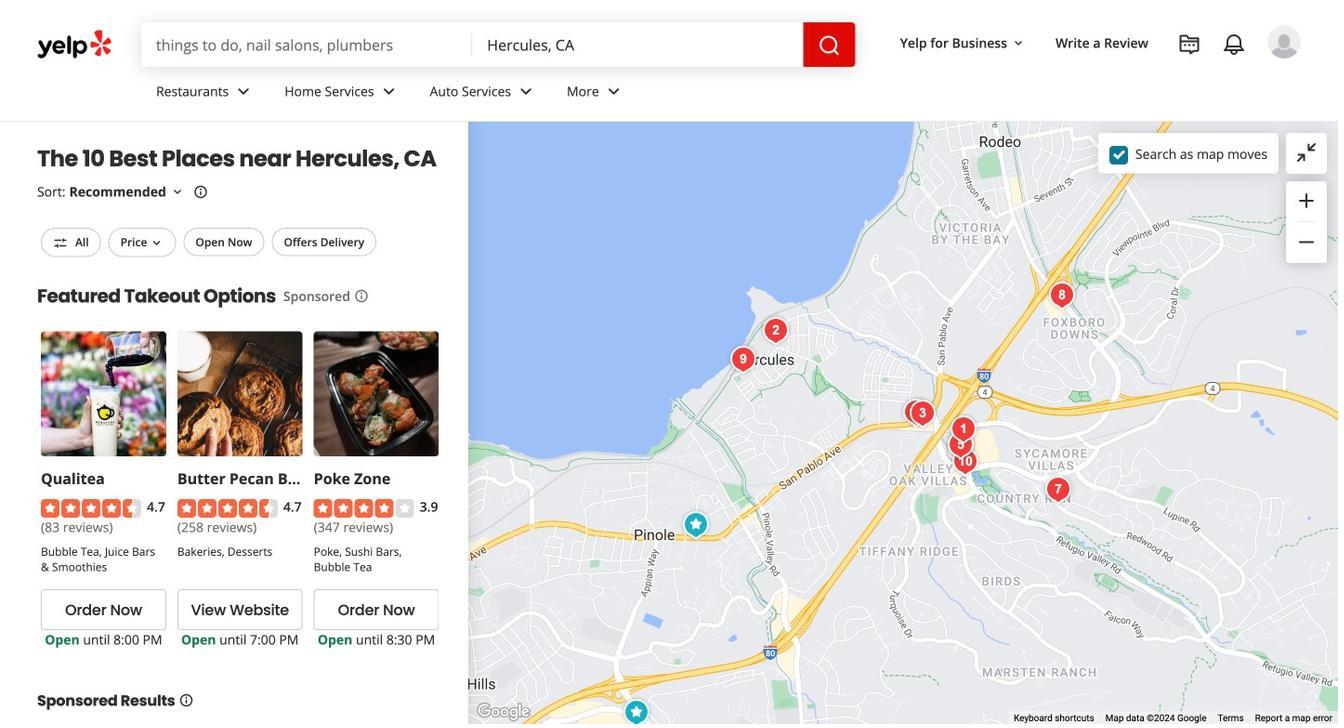 Task type: locate. For each thing, give the bounding box(es) containing it.
24 chevron down v2 image
[[378, 80, 400, 103], [603, 80, 625, 103]]

sugar toof image
[[1040, 471, 1077, 508]]

16 chevron down v2 image
[[1011, 36, 1026, 51], [170, 184, 185, 199]]

1 24 chevron down v2 image from the left
[[378, 80, 400, 103]]

search image
[[819, 34, 841, 57]]

zoom out image
[[1296, 231, 1318, 253]]

1 horizontal spatial 16 chevron down v2 image
[[1011, 36, 1026, 51]]

0 horizontal spatial 16 chevron down v2 image
[[170, 184, 185, 199]]

16 info v2 image
[[193, 184, 208, 199], [354, 289, 369, 304]]

24 chevron down v2 image
[[233, 80, 255, 103], [515, 80, 537, 103]]

0 horizontal spatial 24 chevron down v2 image
[[233, 80, 255, 103]]

zaiqa indian and pakistani cuisine image
[[1044, 277, 1081, 314]]

16 chevron down v2 image
[[149, 236, 164, 250]]

1 horizontal spatial 16 info v2 image
[[354, 289, 369, 304]]

group
[[1287, 181, 1327, 263]]

0 horizontal spatial 4.7 star rating image
[[41, 499, 141, 518]]

4.7 star rating image
[[41, 499, 141, 518], [177, 499, 278, 518]]

2 none field from the left
[[473, 22, 804, 67]]

0 horizontal spatial 16 info v2 image
[[193, 184, 208, 199]]

None search field
[[141, 22, 856, 67]]

16 filter v2 image
[[53, 236, 68, 250]]

0 vertical spatial 16 info v2 image
[[193, 184, 208, 199]]

address, neighborhood, city, state or zip text field
[[473, 22, 804, 67]]

1 vertical spatial 16 chevron down v2 image
[[170, 184, 185, 199]]

None field
[[141, 22, 473, 67], [473, 22, 804, 67]]

notifications image
[[1223, 33, 1246, 56]]

1 none field from the left
[[141, 22, 473, 67]]

collapse map image
[[1296, 141, 1318, 164]]

1 horizontal spatial 24 chevron down v2 image
[[603, 80, 625, 103]]

christina o. image
[[1268, 25, 1301, 59]]

kinder's meats deli bbq image
[[898, 394, 935, 431]]

1 horizontal spatial 24 chevron down v2 image
[[515, 80, 537, 103]]

filters group
[[37, 228, 380, 257]]

google image
[[473, 700, 535, 724]]

1 horizontal spatial 4.7 star rating image
[[177, 499, 278, 518]]

2 4.7 star rating image from the left
[[177, 499, 278, 518]]

0 horizontal spatial 24 chevron down v2 image
[[378, 80, 400, 103]]

user actions element
[[886, 23, 1327, 138]]

1 vertical spatial 16 info v2 image
[[354, 289, 369, 304]]

butter pecan bakeshop image
[[678, 507, 715, 544]]

zoom in image
[[1296, 190, 1318, 212]]



Task type: vqa. For each thing, say whether or not it's contained in the screenshot.
spot to the bottom
no



Task type: describe. For each thing, give the bounding box(es) containing it.
2 24 chevron down v2 image from the left
[[603, 80, 625, 103]]

things to do, nail salons, plumbers text field
[[141, 22, 473, 67]]

qualitea image
[[618, 694, 655, 724]]

1 24 chevron down v2 image from the left
[[233, 80, 255, 103]]

16 info v2 image
[[179, 693, 194, 708]]

business categories element
[[141, 67, 1301, 121]]

projects image
[[1179, 33, 1201, 56]]

the powder keg pub image
[[758, 312, 795, 350]]

1 4.7 star rating image from the left
[[41, 499, 141, 518]]

pizza twist - hercules image
[[905, 395, 942, 432]]

map region
[[469, 122, 1339, 724]]

cabalen filipino cuisine image
[[947, 443, 984, 481]]

leila by the bay image
[[725, 341, 762, 378]]

thai lao restaurant image
[[943, 427, 980, 464]]

none field things to do, nail salons, plumbers
[[141, 22, 473, 67]]

2 24 chevron down v2 image from the left
[[515, 80, 537, 103]]

naan stop kabob image
[[945, 411, 983, 448]]

3.9 star rating image
[[314, 499, 414, 518]]

0 vertical spatial 16 chevron down v2 image
[[1011, 36, 1026, 51]]

none field address, neighborhood, city, state or zip
[[473, 22, 804, 67]]

dragon terrace image
[[943, 427, 980, 464]]



